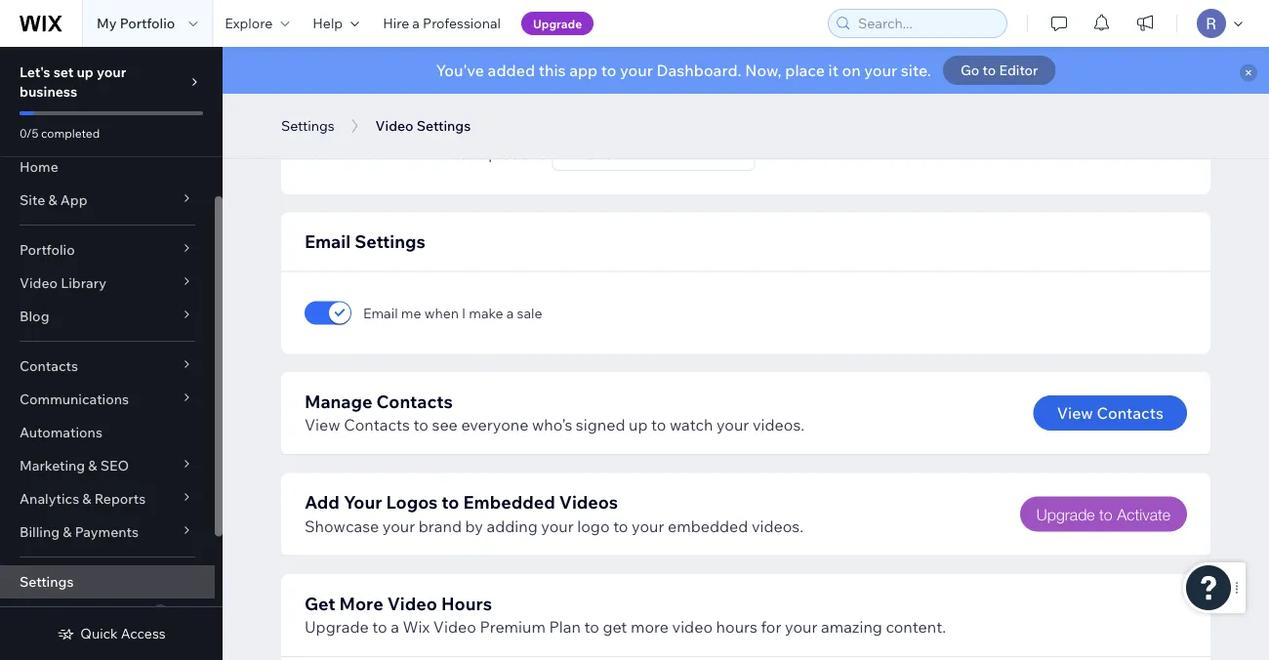 Task type: vqa. For each thing, say whether or not it's contained in the screenshot.
the topmost the Shirt
no



Task type: describe. For each thing, give the bounding box(es) containing it.
signed
[[576, 415, 625, 435]]

home
[[20, 158, 58, 175]]

videos
[[559, 491, 618, 513]]

settings for settings button
[[281, 117, 335, 134]]

watch
[[670, 415, 713, 435]]

you've
[[436, 61, 484, 80]]

add for your
[[305, 491, 340, 513]]

marketing & seo button
[[0, 449, 215, 482]]

my portfolio
[[97, 15, 175, 32]]

hours
[[716, 617, 758, 637]]

email for email settings
[[305, 230, 351, 252]]

let's set up your business
[[20, 63, 126, 100]]

my
[[97, 15, 117, 32]]

upgrade inside get more video hours upgrade to a wix video premium plan to get more video hours for your amazing content.
[[305, 617, 369, 637]]

your right app
[[620, 61, 653, 80]]

place
[[785, 61, 825, 80]]

analytics
[[20, 490, 79, 507]]

embedded
[[668, 516, 748, 536]]

manage
[[305, 390, 373, 412]]

& for billing
[[63, 523, 72, 541]]

your inside get more video hours upgrade to a wix video premium plan to get more video hours for your amazing content.
[[785, 617, 818, 637]]

2 horizontal spatial a
[[507, 304, 514, 321]]

view contacts button
[[1034, 396, 1188, 431]]

on
[[842, 61, 861, 80]]

& for site
[[48, 191, 57, 208]]

amazing
[[821, 617, 883, 637]]

to left watch
[[651, 415, 666, 435]]

email for email me when i make a sale
[[363, 304, 398, 321]]

professional
[[423, 15, 501, 32]]

up inside let's set up your business
[[77, 63, 94, 81]]

videos. inside manage contacts view contacts to see everyone who's signed up to watch your videos.
[[753, 415, 805, 435]]

access
[[121, 625, 166, 642]]

add for all
[[305, 144, 335, 163]]

get more video hours upgrade to a wix video premium plan to get more video hours for your amazing content.
[[305, 592, 946, 637]]

help
[[313, 15, 343, 32]]

by
[[465, 516, 483, 536]]

app
[[60, 191, 87, 208]]

settings button
[[271, 111, 344, 141]]

activate
[[1117, 505, 1171, 523]]

to down the more
[[372, 617, 387, 637]]

a inside 'link'
[[412, 15, 420, 32]]

to right upload on the top left of page
[[533, 144, 548, 163]]

sidebar element
[[0, 47, 223, 660]]

completed
[[41, 125, 100, 140]]

to left the see
[[414, 415, 429, 435]]

the
[[358, 144, 382, 163]]

payments
[[75, 523, 139, 541]]

let's
[[20, 63, 50, 81]]

hire
[[383, 15, 409, 32]]

0 vertical spatial portfolio
[[120, 15, 175, 32]]

video library
[[20, 274, 106, 292]]

seo
[[100, 457, 129, 474]]

view inside button
[[1057, 403, 1094, 423]]

explore
[[225, 15, 273, 32]]

more
[[631, 617, 669, 637]]

added
[[488, 61, 535, 80]]

1 horizontal spatial i
[[471, 144, 476, 163]]

your inside let's set up your business
[[97, 63, 126, 81]]

logo
[[577, 516, 610, 536]]

marketing & seo
[[20, 457, 129, 474]]

for
[[761, 617, 782, 637]]

video library button
[[0, 267, 215, 300]]

upgrade for upgrade
[[533, 16, 582, 31]]

your left logo
[[541, 516, 574, 536]]

app
[[569, 61, 598, 80]]

help button
[[301, 0, 371, 47]]

Search... field
[[853, 10, 1001, 37]]

contacts inside button
[[1097, 403, 1164, 423]]

go to editor button
[[943, 56, 1056, 85]]

upgrade for upgrade to activate
[[1037, 505, 1095, 523]]

site & app
[[20, 191, 87, 208]]

wix
[[403, 617, 430, 637]]

brand
[[419, 516, 462, 536]]

now,
[[745, 61, 782, 80]]

videos. inside add your logos to embedded videos showcase your brand by adding your logo to your embedded videos.
[[752, 516, 804, 536]]

plan
[[549, 617, 581, 637]]

upgrade to activate
[[1037, 505, 1171, 523]]

dashboard.
[[657, 61, 742, 80]]

portfolio button
[[0, 233, 215, 267]]

manage contacts view contacts to see everyone who's signed up to watch your videos.
[[305, 390, 805, 435]]

everyone
[[461, 415, 529, 435]]

to right logo
[[613, 516, 628, 536]]

me
[[401, 304, 421, 321]]

make
[[469, 304, 504, 321]]

home link
[[0, 150, 215, 184]]

your
[[344, 491, 382, 513]]

1 vertical spatial settings
[[355, 230, 426, 252]]

communications button
[[0, 383, 215, 416]]

automations link
[[0, 416, 215, 449]]

see
[[432, 415, 458, 435]]

blog
[[20, 308, 49, 325]]

site
[[20, 191, 45, 208]]

settings link
[[0, 565, 215, 599]]



Task type: locate. For each thing, give the bounding box(es) containing it.
hire a professional link
[[371, 0, 513, 47]]

to inside 'button'
[[1100, 505, 1113, 523]]

get
[[603, 617, 627, 637]]

settings
[[281, 117, 335, 134], [355, 230, 426, 252], [20, 573, 74, 590]]

add all the new videos i upload to
[[305, 144, 548, 163]]

1 horizontal spatial up
[[629, 415, 648, 435]]

0 horizontal spatial portfolio
[[20, 241, 75, 258]]

you've added this app to your dashboard. now, place it on your site. alert
[[223, 47, 1270, 94]]

up inside manage contacts view contacts to see everyone who's signed up to watch your videos.
[[629, 415, 648, 435]]

up right set on the left top
[[77, 63, 94, 81]]

& left seo
[[88, 457, 97, 474]]

showcase
[[305, 516, 379, 536]]

a
[[412, 15, 420, 32], [507, 304, 514, 321], [391, 617, 399, 637]]

videos. right watch
[[753, 415, 805, 435]]

upgrade up this
[[533, 16, 582, 31]]

0 vertical spatial a
[[412, 15, 420, 32]]

&
[[48, 191, 57, 208], [88, 457, 97, 474], [82, 490, 91, 507], [63, 523, 72, 541]]

this
[[539, 61, 566, 80]]

1 vertical spatial videos.
[[752, 516, 804, 536]]

view inside manage contacts view contacts to see everyone who's signed up to watch your videos.
[[305, 415, 340, 435]]

videos
[[420, 144, 468, 163]]

hours
[[441, 592, 492, 614]]

go
[[961, 62, 980, 79]]

video inside video library dropdown button
[[20, 274, 58, 292]]

add
[[305, 144, 335, 163], [305, 491, 340, 513]]

site & app button
[[0, 184, 215, 217]]

to left get
[[584, 617, 599, 637]]

1 vertical spatial i
[[462, 304, 466, 321]]

go to editor
[[961, 62, 1039, 79]]

content.
[[886, 617, 946, 637]]

1 vertical spatial portfolio
[[20, 241, 75, 258]]

to left activate
[[1100, 505, 1113, 523]]

settings inside button
[[281, 117, 335, 134]]

billing
[[20, 523, 60, 541]]

a inside get more video hours upgrade to a wix video premium plan to get more video hours for your amazing content.
[[391, 617, 399, 637]]

adding
[[487, 516, 538, 536]]

to right app
[[601, 61, 617, 80]]

0 horizontal spatial up
[[77, 63, 94, 81]]

to
[[601, 61, 617, 80], [983, 62, 996, 79], [533, 144, 548, 163], [414, 415, 429, 435], [651, 415, 666, 435], [442, 491, 459, 513], [1100, 505, 1113, 523], [613, 516, 628, 536], [372, 617, 387, 637], [584, 617, 599, 637]]

more
[[339, 592, 383, 614]]

your right on
[[865, 61, 898, 80]]

automations
[[20, 424, 102, 441]]

add left all
[[305, 144, 335, 163]]

a left wix
[[391, 617, 399, 637]]

set
[[53, 63, 74, 81]]

video up wix
[[387, 592, 437, 614]]

your down the logos
[[383, 516, 415, 536]]

to inside button
[[983, 62, 996, 79]]

email me when i make a sale
[[363, 304, 543, 321]]

1 horizontal spatial view
[[1057, 403, 1094, 423]]

video
[[20, 274, 58, 292], [387, 592, 437, 614], [433, 617, 476, 637]]

your right set on the left top
[[97, 63, 126, 81]]

sale
[[517, 304, 543, 321]]

email settings
[[305, 230, 426, 252]]

communications
[[20, 391, 129, 408]]

your right for
[[785, 617, 818, 637]]

2 add from the top
[[305, 491, 340, 513]]

library
[[61, 274, 106, 292]]

1 horizontal spatial upgrade
[[533, 16, 582, 31]]

0 vertical spatial up
[[77, 63, 94, 81]]

0 vertical spatial i
[[471, 144, 476, 163]]

0 vertical spatial video
[[20, 274, 58, 292]]

marketing
[[20, 457, 85, 474]]

analytics & reports
[[20, 490, 146, 507]]

view contacts
[[1057, 403, 1164, 423]]

& for analytics
[[82, 490, 91, 507]]

2 vertical spatial a
[[391, 617, 399, 637]]

0/5
[[20, 125, 38, 140]]

videos. right 'embedded'
[[752, 516, 804, 536]]

add inside add your logos to embedded videos showcase your brand by adding your logo to your embedded videos.
[[305, 491, 340, 513]]

your right logo
[[632, 516, 664, 536]]

video up blog
[[20, 274, 58, 292]]

1 vertical spatial email
[[363, 304, 398, 321]]

business
[[20, 83, 77, 100]]

0 vertical spatial settings
[[281, 117, 335, 134]]

0/5 completed
[[20, 125, 100, 140]]

hire a professional
[[383, 15, 501, 32]]

& right billing
[[63, 523, 72, 541]]

your inside manage contacts view contacts to see everyone who's signed up to watch your videos.
[[717, 415, 749, 435]]

billing & payments
[[20, 523, 139, 541]]

portfolio inside dropdown button
[[20, 241, 75, 258]]

1 vertical spatial add
[[305, 491, 340, 513]]

to right "go"
[[983, 62, 996, 79]]

to up brand
[[442, 491, 459, 513]]

upgrade inside button
[[533, 16, 582, 31]]

email left me
[[363, 304, 398, 321]]

a left sale on the top of the page
[[507, 304, 514, 321]]

add up showcase
[[305, 491, 340, 513]]

upload
[[479, 144, 530, 163]]

0 vertical spatial email
[[305, 230, 351, 252]]

2 vertical spatial upgrade
[[305, 617, 369, 637]]

embedded
[[463, 491, 555, 513]]

i right videos
[[471, 144, 476, 163]]

1 vertical spatial up
[[629, 415, 648, 435]]

videos.
[[753, 415, 805, 435], [752, 516, 804, 536]]

when
[[424, 304, 459, 321]]

view
[[1057, 403, 1094, 423], [305, 415, 340, 435]]

0 vertical spatial videos.
[[753, 415, 805, 435]]

upgrade down get
[[305, 617, 369, 637]]

1 vertical spatial upgrade
[[1037, 505, 1095, 523]]

1 vertical spatial video
[[387, 592, 437, 614]]

editor
[[999, 62, 1039, 79]]

your
[[620, 61, 653, 80], [865, 61, 898, 80], [97, 63, 126, 81], [717, 415, 749, 435], [383, 516, 415, 536], [541, 516, 574, 536], [632, 516, 664, 536], [785, 617, 818, 637]]

settings for settings link
[[20, 573, 74, 590]]

0 vertical spatial upgrade
[[533, 16, 582, 31]]

portfolio
[[120, 15, 175, 32], [20, 241, 75, 258]]

0 horizontal spatial settings
[[20, 573, 74, 590]]

1 horizontal spatial settings
[[281, 117, 335, 134]]

& left the reports
[[82, 490, 91, 507]]

1 vertical spatial a
[[507, 304, 514, 321]]

i
[[471, 144, 476, 163], [462, 304, 466, 321]]

portfolio up video library
[[20, 241, 75, 258]]

add your logos to embedded videos showcase your brand by adding your logo to your embedded videos.
[[305, 491, 804, 536]]

new
[[386, 144, 416, 163]]

email down all
[[305, 230, 351, 252]]

you've added this app to your dashboard. now, place it on your site.
[[436, 61, 932, 80]]

blog button
[[0, 300, 215, 333]]

1 horizontal spatial email
[[363, 304, 398, 321]]

i left the make
[[462, 304, 466, 321]]

& for marketing
[[88, 457, 97, 474]]

0 vertical spatial add
[[305, 144, 335, 163]]

reports
[[94, 490, 146, 507]]

upgrade left activate
[[1037, 505, 1095, 523]]

0 horizontal spatial a
[[391, 617, 399, 637]]

None field
[[559, 137, 727, 170]]

up right signed
[[629, 415, 648, 435]]

up
[[77, 63, 94, 81], [629, 415, 648, 435]]

email
[[305, 230, 351, 252], [363, 304, 398, 321]]

1 add from the top
[[305, 144, 335, 163]]

upgrade
[[533, 16, 582, 31], [1037, 505, 1095, 523], [305, 617, 369, 637]]

1 horizontal spatial a
[[412, 15, 420, 32]]

contacts inside popup button
[[20, 357, 78, 375]]

0 horizontal spatial i
[[462, 304, 466, 321]]

settings inside sidebar element
[[20, 573, 74, 590]]

get
[[305, 592, 335, 614]]

upgrade inside 'button'
[[1037, 505, 1095, 523]]

1 horizontal spatial portfolio
[[120, 15, 175, 32]]

portfolio right my in the top left of the page
[[120, 15, 175, 32]]

2 horizontal spatial settings
[[355, 230, 426, 252]]

0 horizontal spatial email
[[305, 230, 351, 252]]

2 horizontal spatial upgrade
[[1037, 505, 1095, 523]]

it
[[829, 61, 839, 80]]

2 vertical spatial settings
[[20, 573, 74, 590]]

0 horizontal spatial view
[[305, 415, 340, 435]]

quick
[[80, 625, 118, 642]]

0 horizontal spatial upgrade
[[305, 617, 369, 637]]

upgrade to activate button
[[1020, 497, 1188, 532]]

analytics & reports button
[[0, 482, 215, 516]]

quick access
[[80, 625, 166, 642]]

logos
[[386, 491, 438, 513]]

upgrade button
[[521, 12, 594, 35]]

who's
[[532, 415, 573, 435]]

your right watch
[[717, 415, 749, 435]]

site.
[[901, 61, 932, 80]]

quick access button
[[57, 625, 166, 643]]

a right hire
[[412, 15, 420, 32]]

& right site
[[48, 191, 57, 208]]

2 vertical spatial video
[[433, 617, 476, 637]]

video down the hours
[[433, 617, 476, 637]]

all
[[338, 144, 355, 163]]



